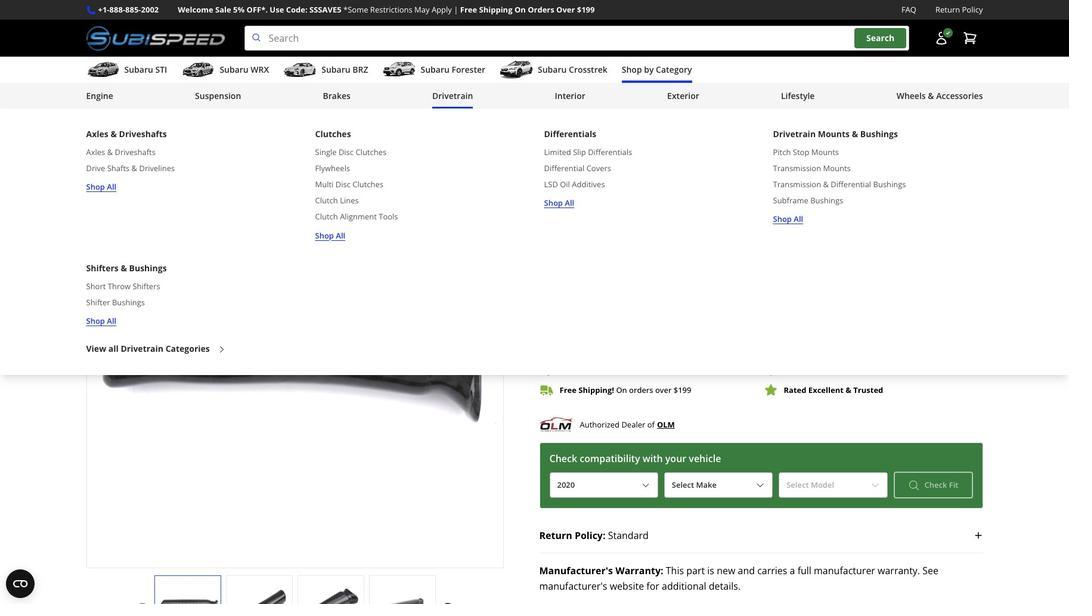 Task type: vqa. For each thing, say whether or not it's contained in the screenshot.
up
yes



Task type: locate. For each thing, give the bounding box(es) containing it.
1 horizontal spatial drivetrain
[[432, 90, 473, 101]]

drivetrain right "all"
[[121, 343, 163, 354]]

forester inside dropdown button
[[452, 64, 486, 75]]

2 vertical spatial clutches
[[353, 179, 384, 190]]

0 horizontal spatial brz
[[353, 64, 368, 75]]

0 vertical spatial interior
[[555, 90, 586, 101]]

1 horizontal spatial on
[[616, 384, 627, 395]]

0 horizontal spatial drivetrain
[[121, 343, 163, 354]]

& down 2015+
[[823, 179, 829, 190]]

bushings down throw
[[112, 297, 145, 308]]

this part is new and carries a full manufacturer warranty. see manufacturer's website for additional details.
[[540, 564, 939, 593]]

use
[[270, 4, 284, 15]]

transmission down stop
[[773, 163, 821, 174]]

forester up drivetrain dropdown button
[[452, 64, 486, 75]]

1 transmission from the top
[[773, 163, 821, 174]]

interior link
[[118, 131, 155, 142], [118, 131, 145, 142]]

0 vertical spatial crosstrek
[[569, 64, 608, 75]]

1 vertical spatial olm
[[657, 419, 675, 430]]

and up single
[[320, 131, 334, 142]]

shop all down "subframe"
[[773, 214, 804, 225]]

shop all button down drive at the top left of page
[[86, 181, 116, 193]]

Select Model button
[[779, 472, 888, 498]]

bushings down the 2013+
[[874, 179, 906, 190]]

1 horizontal spatial $199
[[674, 384, 692, 395]]

0 horizontal spatial return
[[540, 529, 572, 542]]

0 vertical spatial drivetrain
[[432, 90, 473, 101]]

0 horizontal spatial wrx
[[251, 64, 269, 75]]

restrictions
[[370, 4, 413, 15]]

accessories
[[937, 90, 983, 101]]

shipping!
[[579, 384, 614, 395]]

flywheels
[[315, 163, 350, 174]]

& up throw
[[121, 262, 127, 274]]

-
[[785, 152, 788, 169]]

0 vertical spatial and
[[320, 131, 334, 142]]

885-
[[125, 4, 141, 15]]

shop all
[[86, 181, 116, 192], [544, 198, 575, 208], [773, 214, 804, 225], [315, 230, 345, 241], [86, 315, 116, 326]]

& up pitch stop mounts transmission mounts transmission & differential bushings subframe bushings
[[852, 128, 858, 140]]

0 vertical spatial axles
[[86, 128, 108, 140]]

shifters inside 'short throw shifters shifter bushings'
[[133, 281, 160, 291]]

return for return policy: standard
[[540, 529, 572, 542]]

shop left by
[[622, 64, 642, 75]]

differentials up slip
[[544, 128, 597, 140]]

0 horizontal spatial on
[[515, 4, 526, 15]]

shifters & bushings
[[86, 262, 167, 274]]

return policy
[[936, 4, 983, 15]]

1 vertical spatial crosstrek
[[725, 172, 780, 188]]

differentials inside limited slip differentials differential covers lsd oil additives
[[588, 147, 632, 157]]

wrx down drivetrain mounts & bushings
[[829, 152, 855, 169]]

0 horizontal spatial olm
[[540, 152, 566, 169]]

interior
[[555, 90, 586, 101], [118, 131, 145, 142]]

transmission mounts link
[[773, 162, 851, 175], [773, 162, 851, 175]]

sti left the 2013+
[[866, 152, 883, 169]]

home image
[[86, 132, 96, 142]]

0 horizontal spatial sti
[[155, 64, 167, 75]]

0 vertical spatial clutches
[[315, 128, 351, 140]]

1 horizontal spatial olm
[[657, 419, 675, 430]]

shop
[[622, 64, 642, 75], [86, 181, 105, 192], [544, 198, 563, 208], [773, 214, 792, 225], [315, 230, 334, 241], [86, 315, 105, 326]]

shop all link down alignment
[[315, 229, 345, 242]]

0 horizontal spatial interior
[[118, 131, 145, 142]]

0 vertical spatial olm
[[540, 152, 566, 169]]

subaru up drivetrain dropdown button
[[421, 64, 450, 75]]

0 horizontal spatial guarantee
[[605, 364, 644, 375]]

4 olma.70159.1 olm carbon fiber oe style ebrake handle - 2015+ wrx / sti / 2013+ ft86 / 14-18 forester / 13-17 crosstrek, image from the left
[[370, 588, 435, 604]]

interior inside main element
[[555, 90, 586, 101]]

0 horizontal spatial forester
[[452, 64, 486, 75]]

guarantee up trusted
[[857, 364, 898, 375]]

1 vertical spatial forester
[[631, 172, 680, 188]]

olm right the of
[[657, 419, 675, 430]]

price match guarantee up to 110%
[[560, 364, 689, 375]]

clutches
[[315, 128, 351, 140], [356, 147, 387, 157], [353, 179, 384, 190]]

1 vertical spatial axles
[[86, 147, 105, 157]]

fr-
[[931, 152, 949, 169]]

drivelines
[[139, 163, 175, 174]]

drivetrain down subaru forester
[[432, 90, 473, 101]]

multi disc clutches link
[[315, 178, 384, 191], [315, 178, 384, 191]]

2015+
[[792, 152, 826, 169]]

& inside pitch stop mounts transmission mounts transmission & differential bushings subframe bushings
[[823, 179, 829, 190]]

single
[[315, 147, 337, 157]]

subaru brz
[[322, 64, 368, 75]]

sti down subispeed logo
[[155, 64, 167, 75]]

driveshafts up "olma.70159.1"
[[115, 147, 156, 157]]

subaru sti
[[124, 64, 167, 75]]

clutches up single
[[315, 128, 351, 140]]

subaru inside subaru brz 'dropdown button'
[[322, 64, 351, 75]]

return policy link
[[936, 4, 983, 16]]

1 horizontal spatial wrx
[[829, 152, 855, 169]]

0 horizontal spatial shifters
[[86, 262, 119, 274]]

faq link
[[902, 4, 917, 16]]

shop all down alignment
[[315, 230, 345, 241]]

& left trusted
[[846, 384, 852, 395]]

free down "price"
[[560, 384, 577, 395]]

clutch down multi
[[315, 195, 338, 206]]

clutch left alignment
[[315, 211, 338, 222]]

0 vertical spatial free
[[460, 4, 477, 15]]

bushings
[[861, 128, 898, 140], [874, 179, 906, 190], [811, 195, 844, 206], [129, 262, 167, 274], [112, 297, 145, 308]]

rated excellent & trusted
[[784, 384, 884, 395]]

drivetrain
[[432, 90, 473, 101], [773, 128, 816, 140], [121, 343, 163, 354]]

shifters down shifters & bushings
[[133, 281, 160, 291]]

exterior
[[668, 90, 700, 101]]

/ right home icon
[[105, 130, 109, 143]]

1 horizontal spatial and
[[738, 564, 755, 578]]

welcome
[[178, 4, 213, 15]]

all down "subframe"
[[794, 214, 804, 225]]

axles inside axles & driveshafts drive shafts & drivelines
[[86, 147, 105, 157]]

shop all link down oil at right top
[[544, 197, 575, 210]]

over
[[557, 4, 575, 15]]

olm inside the authorized dealer of olm
[[657, 419, 675, 430]]

1 vertical spatial and
[[738, 564, 755, 578]]

drivetrain up stop
[[773, 128, 816, 140]]

subaru forester button
[[383, 59, 486, 83]]

interior down subaru crosstrek
[[555, 90, 586, 101]]

1 vertical spatial driveshafts
[[115, 147, 156, 157]]

manufacturer
[[814, 564, 876, 578]]

compatibility
[[580, 452, 640, 465]]

lsd oil additives link
[[544, 178, 605, 191], [544, 178, 605, 191]]

1 horizontal spatial differential
[[831, 179, 872, 190]]

2 axles from the top
[[86, 147, 105, 157]]

0 vertical spatial return
[[936, 4, 960, 15]]

forester
[[452, 64, 486, 75], [631, 172, 680, 188]]

2 star image from the left
[[550, 195, 560, 205]]

shop all link for shop all button below drive at the top left of page
[[86, 181, 116, 193]]

subaru inside subaru forester dropdown button
[[421, 64, 450, 75]]

up
[[646, 364, 656, 375]]

subaru sti button
[[86, 59, 167, 83]]

a subaru wrx thumbnail image image
[[182, 61, 215, 79]]

1 horizontal spatial brz
[[540, 172, 562, 188]]

driveshafts for axles & driveshafts drive shafts & drivelines
[[115, 147, 156, 157]]

1 vertical spatial brz
[[540, 172, 562, 188]]

return left policy:
[[540, 529, 572, 542]]

0 vertical spatial forester
[[452, 64, 486, 75]]

disc down buttons
[[339, 147, 354, 157]]

crosstrek down handle
[[725, 172, 780, 188]]

subaru up interior dropdown button
[[538, 64, 567, 75]]

clutches down buttons
[[356, 147, 387, 157]]

new
[[717, 564, 736, 578]]

interior up axles & driveshafts drive shafts & drivelines
[[118, 131, 145, 142]]

None number field
[[540, 277, 606, 305]]

axles for axles & driveshafts
[[86, 128, 108, 140]]

wheels & accessories button
[[897, 85, 983, 109]]

subaru inside subaru wrx dropdown button
[[220, 64, 249, 75]]

sti inside olm carbon fiber oe style ebrake handle - 2015+ wrx / sti / 2013+ fr-s / brz / 86 / 14-18 forester / 13-17 crosstrek
[[866, 152, 883, 169]]

1 horizontal spatial guarantee
[[857, 364, 898, 375]]

1 axles from the top
[[86, 128, 108, 140]]

1 horizontal spatial sti
[[866, 152, 883, 169]]

a subaru crosstrek thumbnail image image
[[500, 61, 533, 79]]

forester down oe
[[631, 172, 680, 188]]

subaru for subaru sti
[[124, 64, 153, 75]]

and
[[320, 131, 334, 142], [738, 564, 755, 578]]

olm
[[540, 152, 566, 169], [657, 419, 675, 430]]

1 vertical spatial interior
[[118, 131, 145, 142]]

s
[[949, 152, 955, 169]]

orders
[[528, 4, 555, 15]]

shop down drive at the top left of page
[[86, 181, 105, 192]]

/ down drivetrain mounts & bushings
[[858, 152, 863, 169]]

search input field
[[244, 26, 909, 51]]

all
[[107, 181, 116, 192], [565, 198, 575, 208], [794, 214, 804, 225], [336, 230, 345, 241], [107, 315, 116, 326]]

1 vertical spatial shifters
[[133, 281, 160, 291]]

subaru wrx
[[220, 64, 269, 75]]

1 horizontal spatial interior
[[555, 90, 586, 101]]

& right 'shafts'
[[132, 163, 137, 174]]

multi
[[315, 179, 334, 190]]

shop all link down "subframe"
[[773, 213, 804, 226]]

1 vertical spatial differential
[[831, 179, 872, 190]]

0 horizontal spatial and
[[320, 131, 334, 142]]

& inside dropdown button
[[928, 90, 934, 101]]

1 vertical spatial differentials
[[588, 147, 632, 157]]

subaru
[[124, 64, 153, 75], [220, 64, 249, 75], [322, 64, 351, 75], [421, 64, 450, 75], [538, 64, 567, 75]]

star image
[[560, 195, 571, 205]]

subaru up the brakes
[[322, 64, 351, 75]]

subaru down subispeed logo
[[124, 64, 153, 75]]

knobs and buttons link
[[296, 131, 374, 142], [296, 131, 365, 142]]

return
[[936, 4, 960, 15], [540, 529, 572, 542]]

1 vertical spatial return
[[540, 529, 572, 542]]

1 horizontal spatial shifters
[[133, 281, 160, 291]]

bushings up the 2013+
[[861, 128, 898, 140]]

shop all down drive at the top left of page
[[86, 181, 116, 192]]

axles down home icon
[[86, 147, 105, 157]]

1 vertical spatial clutch
[[315, 211, 338, 222]]

transmission up "subframe"
[[773, 179, 821, 190]]

1 horizontal spatial free
[[560, 384, 577, 395]]

/ left 13-
[[683, 172, 687, 188]]

differential up oil at right top
[[544, 163, 585, 174]]

stop
[[793, 147, 810, 157]]

engine button
[[86, 85, 113, 109]]

+1-888-885-2002 link
[[98, 4, 159, 16]]

driveshafts up axles & driveshafts drive shafts & drivelines
[[119, 128, 167, 140]]

differentials up covers
[[588, 147, 632, 157]]

differential down drivetrain mounts & bushings
[[831, 179, 872, 190]]

return left policy
[[936, 4, 960, 15]]

wrx left the a subaru brz thumbnail image
[[251, 64, 269, 75]]

differential covers link
[[544, 162, 611, 175], [544, 162, 611, 175]]

0 horizontal spatial differential
[[544, 163, 585, 174]]

2 horizontal spatial drivetrain
[[773, 128, 816, 140]]

2 subaru from the left
[[220, 64, 249, 75]]

subframe bushings link
[[773, 195, 844, 207], [773, 195, 844, 207]]

flywheels link
[[315, 162, 350, 175], [315, 162, 350, 175]]

bushings up throw
[[129, 262, 167, 274]]

fiber
[[614, 152, 644, 169]]

a subaru sti thumbnail image image
[[86, 61, 120, 79]]

dealer
[[622, 419, 646, 430]]

olm up the lsd
[[540, 152, 566, 169]]

mounts
[[818, 128, 850, 140], [812, 147, 839, 157], [823, 163, 851, 174]]

go to right image image
[[441, 602, 455, 604]]

all down 'shafts'
[[107, 181, 116, 192]]

1 subaru from the left
[[124, 64, 153, 75]]

driveshafts inside axles & driveshafts drive shafts & drivelines
[[115, 147, 156, 157]]

star image
[[540, 195, 550, 205], [550, 195, 560, 205], [571, 195, 581, 205]]

1 vertical spatial $199
[[674, 384, 692, 395]]

0 vertical spatial shifters
[[86, 262, 119, 274]]

0 vertical spatial brz
[[353, 64, 368, 75]]

subaru up suspension
[[220, 64, 249, 75]]

0 vertical spatial clutch
[[315, 195, 338, 206]]

all down oil at right top
[[565, 198, 575, 208]]

crosstrek up interior dropdown button
[[569, 64, 608, 75]]

4 subaru from the left
[[421, 64, 450, 75]]

guarantee
[[605, 364, 644, 375], [857, 364, 898, 375]]

1 vertical spatial sti
[[866, 152, 883, 169]]

select year image
[[641, 481, 651, 490]]

guarantee up free shipping! on orders over $199
[[605, 364, 644, 375]]

& right wheels at the right of page
[[928, 90, 934, 101]]

0 vertical spatial differentials
[[544, 128, 597, 140]]

3 subaru from the left
[[322, 64, 351, 75]]

differential inside pitch stop mounts transmission mounts transmission & differential bushings subframe bushings
[[831, 179, 872, 190]]

bushings right "subframe"
[[811, 195, 844, 206]]

subaru inside subaru crosstrek dropdown button
[[538, 64, 567, 75]]

excellent
[[809, 384, 844, 395]]

Select Year button
[[550, 472, 658, 498]]

shop all link for shop all button underneath alignment
[[315, 229, 345, 242]]

0 vertical spatial on
[[515, 4, 526, 15]]

clutches up lines
[[353, 179, 384, 190]]

shop all link for shop all button below shifter
[[86, 315, 116, 327]]

manufacturer's
[[540, 580, 608, 593]]

1 vertical spatial drivetrain
[[773, 128, 816, 140]]

disc up lines
[[336, 179, 351, 190]]

5 subaru from the left
[[538, 64, 567, 75]]

main element
[[0, 57, 1070, 375]]

2 clutch from the top
[[315, 211, 338, 222]]

part
[[687, 564, 705, 578]]

0 vertical spatial disc
[[339, 147, 354, 157]]

return for return policy
[[936, 4, 960, 15]]

subaru for subaru wrx
[[220, 64, 249, 75]]

olma.70159.1 olm carbon fiber oe style ebrake handle - 2015+ wrx / sti / 2013+ ft86 / 14-18 forester / 13-17 crosstrek, image
[[155, 588, 220, 604], [226, 588, 292, 604], [298, 588, 364, 604], [370, 588, 435, 604]]

1 vertical spatial clutches
[[356, 147, 387, 157]]

subaru for subaru crosstrek
[[538, 64, 567, 75]]

and right new
[[738, 564, 755, 578]]

1 vertical spatial disc
[[336, 179, 351, 190]]

1 vertical spatial wrx
[[829, 152, 855, 169]]

suspension
[[195, 90, 241, 101]]

1 horizontal spatial return
[[936, 4, 960, 15]]

1 horizontal spatial forester
[[631, 172, 680, 188]]

0 vertical spatial differential
[[544, 163, 585, 174]]

shop all link down drive at the top left of page
[[86, 181, 116, 193]]

0 vertical spatial driveshafts
[[119, 128, 167, 140]]

transmission & differential bushings link
[[773, 178, 906, 191], [773, 178, 906, 191]]

brz left a subaru forester thumbnail image
[[353, 64, 368, 75]]

brz up star image
[[540, 172, 562, 188]]

*some
[[344, 4, 368, 15]]

subaru inside subaru sti dropdown button
[[124, 64, 153, 75]]

buttons
[[336, 131, 365, 142]]

shifters up short at top
[[86, 262, 119, 274]]

shop all link down shifter
[[86, 315, 116, 327]]

1 horizontal spatial crosstrek
[[725, 172, 780, 188]]

0 vertical spatial wrx
[[251, 64, 269, 75]]

Select Make button
[[664, 472, 773, 498]]

a
[[790, 564, 795, 578]]

shop inside shop by category dropdown button
[[622, 64, 642, 75]]

button image
[[934, 31, 949, 45]]

a subaru forester thumbnail image image
[[383, 61, 416, 79]]

0 vertical spatial transmission
[[773, 163, 821, 174]]

0 horizontal spatial crosstrek
[[569, 64, 608, 75]]

olm image
[[540, 416, 573, 433]]

crosstrek
[[569, 64, 608, 75], [725, 172, 780, 188]]

oe
[[647, 152, 663, 169]]

axles up drive at the top left of page
[[86, 128, 108, 140]]

0 vertical spatial sti
[[155, 64, 167, 75]]

2 guarantee from the left
[[857, 364, 898, 375]]

welcome sale 5% off*. use code: sssave5
[[178, 4, 342, 15]]

18
[[615, 172, 628, 188]]

free right the |
[[460, 4, 477, 15]]

drivetrain element
[[0, 109, 1070, 375]]

subaru for subaru forester
[[421, 64, 450, 75]]

drivetrain mounts & bushings
[[773, 128, 898, 140]]

1 vertical spatial transmission
[[773, 179, 821, 190]]

0 horizontal spatial $199
[[577, 4, 595, 15]]



Task type: describe. For each thing, give the bounding box(es) containing it.
brakes button
[[323, 85, 351, 109]]

differential inside limited slip differentials differential covers lsd oil additives
[[544, 163, 585, 174]]

shop by category
[[622, 64, 692, 75]]

30 day satisfaction guarantee
[[784, 364, 898, 375]]

engine
[[86, 90, 113, 101]]

shifter
[[86, 297, 110, 308]]

0 vertical spatial $199
[[577, 4, 595, 15]]

subaru wrx button
[[182, 59, 269, 83]]

match
[[580, 364, 603, 375]]

wrx inside dropdown button
[[251, 64, 269, 75]]

14-
[[597, 172, 615, 188]]

shop all down oil at right top
[[544, 198, 575, 208]]

2 transmission from the top
[[773, 179, 821, 190]]

over
[[655, 384, 672, 395]]

search
[[867, 32, 895, 44]]

short throw shifters shifter bushings
[[86, 281, 160, 308]]

shop down multi
[[315, 230, 334, 241]]

standard
[[608, 529, 649, 542]]

all down alignment
[[336, 230, 345, 241]]

is
[[708, 564, 715, 578]]

off*.
[[247, 4, 268, 15]]

wrx inside olm carbon fiber oe style ebrake handle - 2015+ wrx / sti / 2013+ fr-s / brz / 86 / 14-18 forester / 13-17 crosstrek
[[829, 152, 855, 169]]

to
[[658, 364, 666, 375]]

satisfaction
[[812, 364, 855, 375]]

check
[[550, 452, 577, 465]]

& up 'shafts'
[[107, 147, 113, 157]]

/ right the 86
[[589, 172, 594, 188]]

bushings inside 'short throw shifters shifter bushings'
[[112, 297, 145, 308]]

manufacturer's warranty:
[[540, 564, 664, 578]]

subaru brz button
[[283, 59, 368, 83]]

drive
[[86, 163, 105, 174]]

2 olma.70159.1 olm carbon fiber oe style ebrake handle - 2015+ wrx / sti / 2013+ ft86 / 14-18 forester / 13-17 crosstrek, image from the left
[[226, 588, 292, 604]]

axles & driveshafts
[[86, 128, 167, 140]]

style
[[666, 152, 694, 169]]

shop all button down alignment
[[315, 229, 345, 242]]

sale
[[215, 4, 231, 15]]

exterior button
[[668, 85, 700, 109]]

short
[[86, 281, 106, 291]]

/ up drivelines
[[155, 130, 158, 143]]

2013+
[[894, 152, 928, 169]]

covers
[[587, 163, 611, 174]]

1 vertical spatial mounts
[[812, 147, 839, 157]]

drivetrain for drivetrain mounts & bushings
[[773, 128, 816, 140]]

shop all button down oil at right top
[[544, 197, 575, 210]]

1 guarantee from the left
[[605, 364, 644, 375]]

brz inside olm carbon fiber oe style ebrake handle - 2015+ wrx / sti / 2013+ fr-s / brz / 86 / 14-18 forester / 13-17 crosstrek
[[540, 172, 562, 188]]

open widget image
[[6, 570, 35, 598]]

lsd
[[544, 179, 558, 190]]

apply
[[432, 4, 452, 15]]

subispeed logo image
[[86, 26, 225, 51]]

by
[[644, 64, 654, 75]]

lines
[[340, 195, 359, 206]]

pitch stop mounts transmission mounts transmission & differential bushings subframe bushings
[[773, 147, 906, 206]]

a subaru brz thumbnail image image
[[283, 61, 317, 79]]

forester inside olm carbon fiber oe style ebrake handle - 2015+ wrx / sti / 2013+ fr-s / brz / 86 / 14-18 forester / 13-17 crosstrek
[[631, 172, 680, 188]]

pitch
[[773, 147, 791, 157]]

axles for axles & driveshafts drive shafts & drivelines
[[86, 147, 105, 157]]

*some restrictions may apply | free shipping on orders over $199
[[344, 4, 595, 15]]

price
[[560, 364, 578, 375]]

limited slip differentials differential covers lsd oil additives
[[544, 147, 632, 190]]

warranty.
[[878, 564, 920, 578]]

subaru for subaru brz
[[322, 64, 351, 75]]

1 vertical spatial free
[[560, 384, 577, 395]]

limited
[[544, 147, 571, 157]]

& right home icon
[[111, 128, 117, 140]]

sti inside dropdown button
[[155, 64, 167, 75]]

full
[[798, 564, 812, 578]]

code:
[[286, 4, 308, 15]]

select make image
[[756, 481, 765, 490]]

3 olma.70159.1 olm carbon fiber oe style ebrake handle - 2015+ wrx / sti / 2013+ ft86 / 14-18 forester / 13-17 crosstrek, image from the left
[[298, 588, 364, 604]]

0 vertical spatial mounts
[[818, 128, 850, 140]]

shop all button down "subframe"
[[773, 213, 804, 226]]

shop all link for shop all button below "subframe"
[[773, 213, 804, 226]]

shop all button down shifter
[[86, 315, 116, 327]]

2 vertical spatial mounts
[[823, 163, 851, 174]]

1 clutch from the top
[[315, 195, 338, 206]]

sssave5
[[310, 4, 342, 15]]

vehicle
[[689, 452, 721, 465]]

crosstrek inside olm carbon fiber oe style ebrake handle - 2015+ wrx / sti / 2013+ fr-s / brz / 86 / 14-18 forester / 13-17 crosstrek
[[725, 172, 780, 188]]

carbon
[[569, 152, 611, 169]]

and inside this part is new and carries a full manufacturer warranty. see manufacturer's website for additional details.
[[738, 564, 755, 578]]

rated
[[784, 384, 807, 395]]

0 horizontal spatial free
[[460, 4, 477, 15]]

shop all down shifter
[[86, 315, 116, 326]]

1 olma.70159.1 olm carbon fiber oe style ebrake handle - 2015+ wrx / sti / 2013+ ft86 / 14-18 forester / 13-17 crosstrek, image from the left
[[155, 588, 220, 604]]

/ right s
[[958, 152, 963, 169]]

86
[[573, 172, 586, 188]]

ebrake
[[697, 152, 737, 169]]

all down shifter
[[107, 315, 116, 326]]

30
[[784, 364, 793, 375]]

orders
[[629, 384, 653, 395]]

knobs
[[296, 131, 318, 142]]

olma.70159.1
[[103, 165, 161, 176]]

select model image
[[871, 481, 880, 490]]

drivetrain button
[[432, 85, 473, 109]]

of
[[648, 419, 655, 430]]

tools
[[379, 211, 398, 222]]

17
[[708, 172, 722, 188]]

category
[[656, 64, 692, 75]]

13-
[[690, 172, 708, 188]]

subframe
[[773, 195, 809, 206]]

carries
[[758, 564, 788, 578]]

additional
[[662, 580, 707, 593]]

brz inside subaru brz 'dropdown button'
[[353, 64, 368, 75]]

crosstrek inside dropdown button
[[569, 64, 608, 75]]

shop all link for shop all button below oil at right top
[[544, 197, 575, 210]]

day
[[795, 364, 810, 375]]

shop by category button
[[622, 59, 692, 83]]

/ left the 86
[[565, 172, 570, 188]]

trusted
[[854, 384, 884, 395]]

shop down "subframe"
[[773, 214, 792, 225]]

wheels & accessories
[[897, 90, 983, 101]]

policy:
[[575, 529, 606, 542]]

manufacturer's
[[540, 564, 613, 578]]

interior button
[[555, 85, 586, 109]]

oil
[[560, 179, 570, 190]]

search button
[[855, 28, 907, 48]]

shop down the lsd
[[544, 198, 563, 208]]

slip
[[573, 147, 586, 157]]

handle
[[740, 152, 781, 169]]

policy
[[962, 4, 983, 15]]

888-
[[109, 4, 125, 15]]

+1-888-885-2002
[[98, 4, 159, 15]]

/ left the 2013+
[[886, 152, 891, 169]]

single disc clutches flywheels multi disc clutches clutch lines clutch alignment tools
[[315, 147, 398, 222]]

3 star image from the left
[[571, 195, 581, 205]]

110%
[[668, 364, 689, 375]]

brakes
[[323, 90, 351, 101]]

driveshafts for axles & driveshafts
[[119, 128, 167, 140]]

drivetrain for drivetrain
[[432, 90, 473, 101]]

|
[[454, 4, 458, 15]]

subaru crosstrek
[[538, 64, 608, 75]]

shop down shifter
[[86, 315, 105, 326]]

1 star image from the left
[[540, 195, 550, 205]]

2 vertical spatial drivetrain
[[121, 343, 163, 354]]

1 vertical spatial on
[[616, 384, 627, 395]]

2002
[[141, 4, 159, 15]]

olm inside olm carbon fiber oe style ebrake handle - 2015+ wrx / sti / 2013+ fr-s / brz / 86 / 14-18 forester / 13-17 crosstrek
[[540, 152, 566, 169]]



